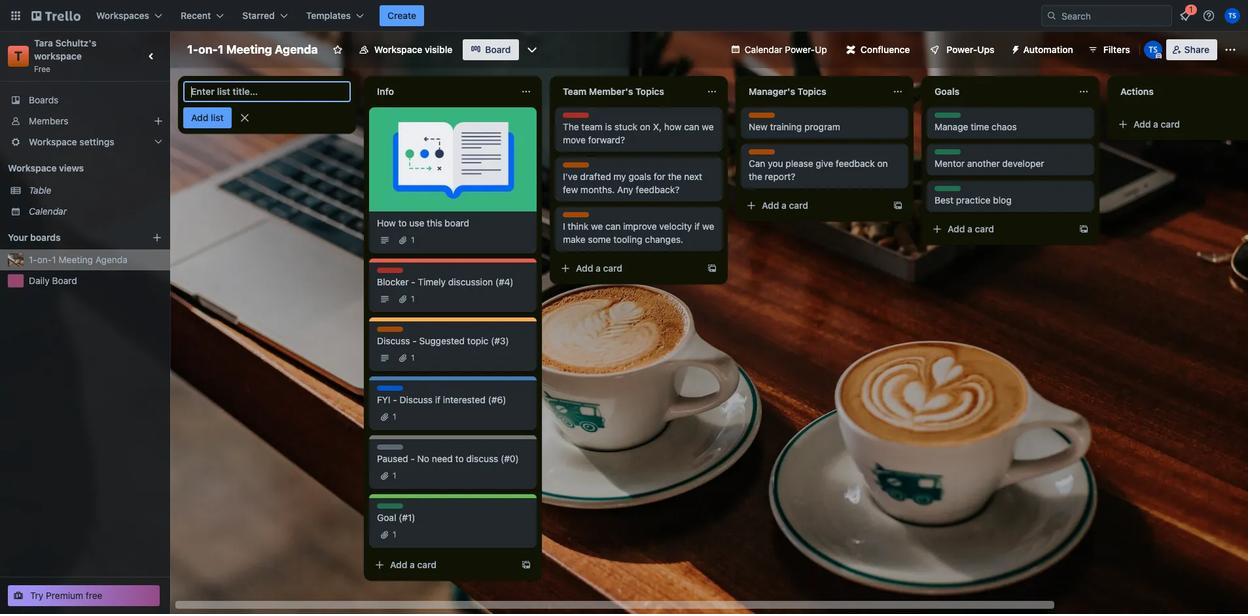 Task type: describe. For each thing, give the bounding box(es) containing it.
a for i've drafted my goals for the next few months. any feedback?
[[596, 262, 601, 274]]

tara schultz's workspace free
[[34, 37, 99, 74]]

we inside blocker the team is stuck on x, how can we move forward?
[[702, 121, 714, 132]]

your boards
[[8, 232, 61, 243]]

1 vertical spatial tara schultz (taraschultz7) image
[[1144, 41, 1162, 59]]

forward?
[[588, 134, 625, 145]]

members link
[[0, 111, 170, 132]]

a down (#1)
[[410, 559, 415, 570]]

Manager's Topics text field
[[741, 81, 885, 102]]

workspace settings button
[[0, 132, 170, 153]]

fyi fyi - discuss if interested (#6)
[[377, 386, 506, 405]]

2 paused from the top
[[377, 453, 408, 464]]

create from template… image for can you please give feedback on the report?
[[893, 200, 903, 211]]

on inside blocker the team is stuck on x, how can we move forward?
[[640, 121, 651, 132]]

Goals text field
[[927, 81, 1071, 102]]

add for info
[[390, 559, 407, 570]]

(#1)
[[399, 512, 415, 523]]

0 horizontal spatial 1-on-1 meeting agenda
[[29, 254, 128, 265]]

0 vertical spatial to
[[398, 217, 407, 228]]

try
[[30, 590, 43, 601]]

0 horizontal spatial agenda
[[95, 254, 128, 265]]

discuss new training program
[[749, 113, 840, 132]]

discuss i've drafted my goals for the next few months. any feedback?
[[563, 162, 702, 195]]

color: orange, title: "discuss" element for think
[[563, 212, 593, 222]]

create from template… image for mentor another developer
[[1079, 224, 1089, 234]]

filters
[[1104, 44, 1130, 55]]

1 paused from the top
[[377, 444, 405, 454]]

add for team member's topics
[[576, 262, 593, 274]]

discuss for new
[[749, 113, 779, 122]]

create button
[[380, 5, 424, 26]]

goal best practice blog
[[935, 186, 1012, 206]]

0 vertical spatial tara schultz (taraschultz7) image
[[1225, 8, 1240, 24]]

move
[[563, 134, 586, 145]]

agenda inside text field
[[275, 43, 318, 56]]

Board name text field
[[181, 39, 324, 60]]

your
[[8, 232, 28, 243]]

card for i've drafted my goals for the next few months. any feedback?
[[603, 262, 623, 274]]

member's
[[589, 86, 633, 97]]

mentor
[[935, 158, 965, 169]]

the
[[563, 121, 579, 132]]

confluence button
[[838, 39, 918, 60]]

primary element
[[0, 0, 1248, 31]]

velocity
[[659, 221, 692, 232]]

add a card button down goal (#1) link
[[369, 554, 516, 575]]

add board image
[[152, 232, 162, 243]]

i
[[563, 221, 565, 232]]

automation button
[[1005, 39, 1081, 60]]

i've
[[563, 171, 578, 182]]

power-ups button
[[921, 39, 1003, 60]]

color: green, title: "goal" element down color: black, title: "paused" 'element'
[[377, 503, 403, 513]]

make
[[563, 234, 586, 245]]

board link
[[463, 39, 519, 60]]

goal for best practice blog
[[935, 186, 952, 196]]

team member's topics
[[563, 86, 664, 97]]

add a card for mentor another developer
[[948, 223, 994, 234]]

filters button
[[1084, 39, 1134, 60]]

workspace for workspace views
[[8, 162, 57, 173]]

goal mentor another developer
[[935, 149, 1044, 169]]

practice
[[956, 194, 991, 206]]

try premium free button
[[8, 585, 160, 606]]

on inside the discuss can you please give feedback on the report?
[[878, 158, 888, 169]]

feedback
[[836, 158, 875, 169]]

i've drafted my goals for the next few months. any feedback? link
[[563, 170, 715, 196]]

report?
[[765, 171, 796, 182]]

discuss discuss - suggested topic (#3)
[[377, 327, 509, 346]]

back to home image
[[31, 5, 81, 26]]

goals
[[629, 171, 651, 182]]

add a card down actions at right top
[[1134, 118, 1180, 130]]

list
[[211, 112, 224, 123]]

power- inside power-ups button
[[947, 44, 978, 55]]

the inside the discuss can you please give feedback on the report?
[[749, 171, 763, 182]]

training
[[770, 121, 802, 132]]

my
[[614, 171, 626, 182]]

- for discuss
[[413, 335, 417, 346]]

board inside "link"
[[52, 275, 77, 286]]

1-on-1 meeting agenda inside text field
[[187, 43, 318, 56]]

next
[[684, 171, 702, 182]]

if inside the fyi fyi - discuss if interested (#6)
[[435, 394, 441, 405]]

automation
[[1024, 44, 1073, 55]]

(#6)
[[488, 394, 506, 405]]

color: red, title: "blocker" element for the team is stuck on x, how can we move forward?
[[563, 113, 591, 122]]

Search field
[[1057, 6, 1172, 26]]

add a card for can you please give feedback on the report?
[[762, 200, 808, 211]]

can
[[749, 158, 766, 169]]

discuss can you please give feedback on the report?
[[749, 149, 888, 182]]

(#0)
[[501, 453, 519, 464]]

1 down goal goal (#1)
[[393, 530, 396, 539]]

add down actions at right top
[[1134, 118, 1151, 130]]

is
[[605, 121, 612, 132]]

(#4)
[[495, 276, 514, 287]]

discuss for discuss
[[377, 327, 407, 336]]

- for blocker
[[411, 276, 415, 287]]

workspace for workspace settings
[[29, 136, 77, 147]]

meeting inside text field
[[226, 43, 272, 56]]

goal for manage time chaos
[[935, 113, 952, 122]]

power-ups
[[947, 44, 995, 55]]

actions
[[1121, 86, 1154, 97]]

Info text field
[[369, 81, 513, 102]]

calendar power-up link
[[723, 39, 835, 60]]

you
[[768, 158, 783, 169]]

1 fyi from the top
[[377, 386, 389, 395]]

1 down discuss discuss - suggested topic (#3)
[[411, 353, 415, 363]]

templates button
[[298, 5, 372, 26]]

1- inside text field
[[187, 43, 198, 56]]

a for can you please give feedback on the report?
[[782, 200, 787, 211]]

calendar power-up
[[745, 44, 827, 55]]

color: green, title: "goal" element for manage
[[935, 113, 961, 122]]

add a card down (#1)
[[390, 559, 437, 570]]

schultz's
[[55, 37, 96, 48]]

how to use this board
[[377, 217, 469, 228]]

create
[[388, 10, 416, 21]]

star or unstar board image
[[332, 45, 343, 55]]

can inside "discuss i think we can improve velocity if we make some tooling changes."
[[606, 221, 621, 232]]

up
[[815, 44, 827, 55]]

sm image
[[1005, 39, 1024, 58]]

free
[[34, 64, 50, 74]]

add a card button for can you please give feedback on the report?
[[741, 195, 888, 216]]

this member is an admin of this board. image
[[1156, 53, 1162, 59]]

tooling
[[614, 234, 643, 245]]

for
[[654, 171, 666, 182]]

discuss inside the fyi fyi - discuss if interested (#6)
[[400, 394, 433, 405]]

add list
[[191, 112, 224, 123]]

ups
[[978, 44, 995, 55]]

color: orange, title: "discuss" element for you
[[749, 149, 779, 159]]

confluence
[[861, 44, 910, 55]]

months.
[[581, 184, 615, 195]]

stuck
[[615, 121, 638, 132]]

some
[[588, 234, 611, 245]]

color: black, title: "paused" element
[[377, 444, 405, 454]]



Task type: vqa. For each thing, say whether or not it's contained in the screenshot.


Task type: locate. For each thing, give the bounding box(es) containing it.
discuss for i
[[563, 212, 593, 222]]

card
[[1161, 118, 1180, 130], [789, 200, 808, 211], [975, 223, 994, 234], [603, 262, 623, 274], [417, 559, 437, 570]]

board
[[445, 217, 469, 228]]

goal
[[935, 113, 952, 122], [935, 149, 952, 159], [935, 186, 952, 196], [377, 503, 394, 513], [377, 512, 396, 523]]

tara schultz (taraschultz7) image right open information menu image
[[1225, 8, 1240, 24]]

1 horizontal spatial color: red, title: "blocker" element
[[563, 113, 591, 122]]

0 horizontal spatial tara schultz (taraschultz7) image
[[1144, 41, 1162, 59]]

0 vertical spatial if
[[695, 221, 700, 232]]

any
[[617, 184, 633, 195]]

-
[[411, 276, 415, 287], [413, 335, 417, 346], [393, 394, 397, 405], [411, 453, 415, 464]]

changes.
[[645, 234, 683, 245]]

1 vertical spatial workspace
[[29, 136, 77, 147]]

calendar down table
[[29, 206, 67, 217]]

0 vertical spatial calendar
[[745, 44, 783, 55]]

feedback?
[[636, 184, 680, 195]]

color: orange, title: "discuss" element left suggested
[[377, 327, 407, 336]]

0 vertical spatial workspace
[[374, 44, 422, 55]]

color: orange, title: "discuss" element up make
[[563, 212, 593, 222]]

1 horizontal spatial calendar
[[745, 44, 783, 55]]

0 horizontal spatial 1-
[[29, 254, 37, 265]]

boards link
[[0, 90, 170, 111]]

workspace views
[[8, 162, 84, 173]]

1 horizontal spatial meeting
[[226, 43, 272, 56]]

the team is stuck on x, how can we move forward? link
[[563, 120, 715, 147]]

starred button
[[235, 5, 296, 26]]

color: red, title: "blocker" element
[[563, 113, 591, 122], [377, 268, 406, 278]]

1 horizontal spatial power-
[[947, 44, 978, 55]]

improve
[[623, 221, 657, 232]]

manager's
[[749, 86, 795, 97]]

1 vertical spatial board
[[52, 275, 77, 286]]

can
[[684, 121, 699, 132], [606, 221, 621, 232]]

workspace down create button
[[374, 44, 422, 55]]

add a card
[[1134, 118, 1180, 130], [762, 200, 808, 211], [948, 223, 994, 234], [576, 262, 623, 274], [390, 559, 437, 570]]

1 vertical spatial 1-on-1 meeting agenda
[[29, 254, 128, 265]]

color: orange, title: "discuss" element for training
[[749, 113, 779, 122]]

workspace up table
[[8, 162, 57, 173]]

goal inside goal best practice blog
[[935, 186, 952, 196]]

1-on-1 meeting agenda down the starred
[[187, 43, 318, 56]]

add a card button down "blog"
[[927, 219, 1074, 240]]

blocker for blocker
[[377, 268, 406, 278]]

1 inside text field
[[218, 43, 224, 56]]

1 vertical spatial color: red, title: "blocker" element
[[377, 268, 406, 278]]

new training program link
[[749, 120, 901, 134]]

color: orange, title: "discuss" element up few
[[563, 162, 593, 172]]

no
[[417, 453, 429, 464]]

color: orange, title: "discuss" element
[[749, 113, 779, 122], [749, 149, 779, 159], [563, 162, 593, 172], [563, 212, 593, 222], [377, 327, 407, 336]]

discussion
[[448, 276, 493, 287]]

recent button
[[173, 5, 232, 26]]

premium
[[46, 590, 83, 601]]

1-on-1 meeting agenda link
[[29, 253, 162, 266]]

color: orange, title: "discuss" element down manager's
[[749, 113, 779, 122]]

calendar up manager's
[[745, 44, 783, 55]]

meeting
[[226, 43, 272, 56], [59, 254, 93, 265]]

on left x,
[[640, 121, 651, 132]]

discuss for can
[[749, 149, 779, 159]]

- inside the fyi fyi - discuss if interested (#6)
[[393, 394, 397, 405]]

discuss
[[466, 453, 498, 464]]

t link
[[8, 46, 29, 67]]

1 vertical spatial meeting
[[59, 254, 93, 265]]

discuss inside discuss i've drafted my goals for the next few months. any feedback?
[[563, 162, 593, 172]]

color: green, title: "goal" element
[[935, 113, 961, 122], [935, 149, 961, 159], [935, 186, 961, 196], [377, 503, 403, 513]]

Enter list title… text field
[[183, 81, 351, 102]]

add down (#1)
[[390, 559, 407, 570]]

developer
[[1002, 158, 1044, 169]]

how to use this board link
[[377, 217, 529, 230]]

0 horizontal spatial if
[[435, 394, 441, 405]]

on- down recent "popup button"
[[198, 43, 218, 56]]

add a card button for mentor another developer
[[927, 219, 1074, 240]]

workspace down members
[[29, 136, 77, 147]]

1 horizontal spatial to
[[455, 453, 464, 464]]

0 vertical spatial on
[[640, 121, 651, 132]]

workspace for workspace visible
[[374, 44, 422, 55]]

2 fyi from the top
[[377, 394, 390, 405]]

workspace
[[34, 50, 82, 62]]

can up some
[[606, 221, 621, 232]]

2 power- from the left
[[947, 44, 978, 55]]

card down actions text field
[[1161, 118, 1180, 130]]

paused paused - no need to discuss (#0)
[[377, 444, 519, 464]]

1 vertical spatial 1-
[[29, 254, 37, 265]]

try premium free
[[30, 590, 102, 601]]

free
[[86, 590, 102, 601]]

workspace navigation collapse icon image
[[143, 47, 161, 65]]

1 power- from the left
[[785, 44, 815, 55]]

can right how
[[684, 121, 699, 132]]

- for fyi
[[393, 394, 397, 405]]

1 horizontal spatial create from template… image
[[893, 200, 903, 211]]

card for mentor another developer
[[975, 223, 994, 234]]

card for can you please give feedback on the report?
[[789, 200, 808, 211]]

workspace visible button
[[351, 39, 460, 60]]

boards
[[30, 232, 61, 243]]

0 horizontal spatial meeting
[[59, 254, 93, 265]]

1 vertical spatial calendar
[[29, 206, 67, 217]]

create from template… image
[[893, 200, 903, 211], [1079, 224, 1089, 234], [521, 560, 532, 570]]

how
[[664, 121, 682, 132]]

add for manager's topics
[[762, 200, 779, 211]]

1 the from the left
[[668, 171, 682, 182]]

a down some
[[596, 262, 601, 274]]

color: green, title: "goal" element for mentor
[[935, 149, 961, 159]]

can inside blocker the team is stuck on x, how can we move forward?
[[684, 121, 699, 132]]

0 vertical spatial meeting
[[226, 43, 272, 56]]

settings
[[79, 136, 114, 147]]

Actions text field
[[1113, 81, 1248, 102]]

open information menu image
[[1203, 9, 1216, 22]]

1 horizontal spatial if
[[695, 221, 700, 232]]

calendar for calendar
[[29, 206, 67, 217]]

manage time chaos link
[[935, 120, 1087, 134]]

customize views image
[[525, 43, 538, 56]]

color: red, title: "blocker" element left timely
[[377, 268, 406, 278]]

0 vertical spatial agenda
[[275, 43, 318, 56]]

0 vertical spatial create from template… image
[[893, 200, 903, 211]]

share
[[1185, 44, 1210, 55]]

paused - no need to discuss (#0) link
[[377, 452, 529, 465]]

1 horizontal spatial agenda
[[275, 43, 318, 56]]

if inside "discuss i think we can improve velocity if we make some tooling changes."
[[695, 221, 700, 232]]

cancel list editing image
[[238, 111, 251, 124]]

daily board
[[29, 275, 77, 286]]

add down report?
[[762, 200, 779, 211]]

mentor another developer link
[[935, 157, 1087, 170]]

power- up goals
[[947, 44, 978, 55]]

agenda up daily board "link"
[[95, 254, 128, 265]]

discuss inside the discuss can you please give feedback on the report?
[[749, 149, 779, 159]]

can you please give feedback on the report? link
[[749, 157, 901, 183]]

i think we can improve velocity if we make some tooling changes. link
[[563, 220, 715, 246]]

blocker inside blocker the team is stuck on x, how can we move forward?
[[563, 113, 591, 122]]

1 horizontal spatial can
[[684, 121, 699, 132]]

we up some
[[591, 221, 603, 232]]

- left suggested
[[413, 335, 417, 346]]

1 horizontal spatial tara schultz (taraschultz7) image
[[1225, 8, 1240, 24]]

0 vertical spatial color: red, title: "blocker" element
[[563, 113, 591, 122]]

this
[[427, 217, 442, 228]]

card down practice
[[975, 223, 994, 234]]

color: green, title: "goal" element down mentor
[[935, 186, 961, 196]]

blocker for the
[[563, 113, 591, 122]]

the inside discuss i've drafted my goals for the next few months. any feedback?
[[668, 171, 682, 182]]

please
[[786, 158, 813, 169]]

0 horizontal spatial to
[[398, 217, 407, 228]]

tara
[[34, 37, 53, 48]]

the down 'can'
[[749, 171, 763, 182]]

need
[[432, 453, 453, 464]]

color: green, title: "goal" element down manage
[[935, 149, 961, 159]]

power- up manager's topics
[[785, 44, 815, 55]]

add a card down practice
[[948, 223, 994, 234]]

to
[[398, 217, 407, 228], [455, 453, 464, 464]]

1 horizontal spatial on-
[[198, 43, 218, 56]]

card down report?
[[789, 200, 808, 211]]

Team Member's Topics text field
[[555, 81, 699, 102]]

confluence icon image
[[846, 45, 855, 54]]

we
[[702, 121, 714, 132], [591, 221, 603, 232], [702, 221, 714, 232]]

to left use
[[398, 217, 407, 228]]

meeting down the starred
[[226, 43, 272, 56]]

0 horizontal spatial board
[[52, 275, 77, 286]]

blog
[[993, 194, 1012, 206]]

goal inside the goal mentor another developer
[[935, 149, 952, 159]]

a down actions at right top
[[1153, 118, 1159, 130]]

discuss inside discuss new training program
[[749, 113, 779, 122]]

1 down recent "popup button"
[[218, 43, 224, 56]]

color: orange, title: "discuss" element for drafted
[[563, 162, 593, 172]]

1 down "blocker blocker - timely discussion (#4)"
[[411, 294, 415, 304]]

workspaces button
[[88, 5, 170, 26]]

card down goal (#1) link
[[417, 559, 437, 570]]

- left no
[[411, 453, 415, 464]]

to inside paused paused - no need to discuss (#0)
[[455, 453, 464, 464]]

on right "feedback"
[[878, 158, 888, 169]]

0 horizontal spatial calendar
[[29, 206, 67, 217]]

topics
[[636, 86, 664, 97], [798, 86, 826, 97]]

- inside "blocker blocker - timely discussion (#4)"
[[411, 276, 415, 287]]

goals
[[935, 86, 960, 97]]

2 the from the left
[[749, 171, 763, 182]]

think
[[568, 221, 589, 232]]

add for goals
[[948, 223, 965, 234]]

share button
[[1166, 39, 1218, 60]]

1 down color: blue, title: "fyi" 'element'
[[393, 412, 396, 422]]

0 horizontal spatial on-
[[37, 254, 52, 265]]

1 horizontal spatial the
[[749, 171, 763, 182]]

color: red, title: "blocker" element for blocker - timely discussion (#4)
[[377, 268, 406, 278]]

daily board link
[[29, 274, 162, 287]]

on- inside text field
[[198, 43, 218, 56]]

0 vertical spatial 1-on-1 meeting agenda
[[187, 43, 318, 56]]

card down some
[[603, 262, 623, 274]]

add left list
[[191, 112, 208, 123]]

power- inside calendar power-up link
[[785, 44, 815, 55]]

0 vertical spatial can
[[684, 121, 699, 132]]

workspace inside button
[[374, 44, 422, 55]]

tara schultz (taraschultz7) image
[[1225, 8, 1240, 24], [1144, 41, 1162, 59]]

create from template… image
[[707, 263, 717, 274]]

1- down recent at left
[[187, 43, 198, 56]]

agenda left star or unstar board icon
[[275, 43, 318, 56]]

0 vertical spatial 1-
[[187, 43, 198, 56]]

discuss for i've
[[563, 162, 593, 172]]

1- up daily
[[29, 254, 37, 265]]

goal inside goal manage time chaos
[[935, 113, 952, 122]]

a down practice
[[968, 223, 973, 234]]

suggested
[[419, 335, 465, 346]]

discuss i think we can improve velocity if we make some tooling changes.
[[563, 212, 714, 245]]

add a card button for i've drafted my goals for the next few months. any feedback?
[[555, 258, 702, 279]]

- inside discuss discuss - suggested topic (#3)
[[413, 335, 417, 346]]

1 horizontal spatial topics
[[798, 86, 826, 97]]

manager's topics
[[749, 86, 826, 97]]

1 horizontal spatial 1-
[[187, 43, 198, 56]]

meeting down your boards with 2 items element
[[59, 254, 93, 265]]

board left customize views icon
[[485, 44, 511, 55]]

tara schultz (taraschultz7) image right filters
[[1144, 41, 1162, 59]]

add down make
[[576, 262, 593, 274]]

topics up discuss new training program at the top right
[[798, 86, 826, 97]]

add a card button down can you please give feedback on the report? link
[[741, 195, 888, 216]]

- left timely
[[411, 276, 415, 287]]

0 vertical spatial on-
[[198, 43, 218, 56]]

1 vertical spatial on
[[878, 158, 888, 169]]

2 vertical spatial workspace
[[8, 162, 57, 173]]

daily
[[29, 275, 50, 286]]

team
[[582, 121, 603, 132]]

time
[[971, 121, 989, 132]]

views
[[59, 162, 84, 173]]

goal for mentor another developer
[[935, 149, 952, 159]]

discuss inside "discuss i think we can improve velocity if we make some tooling changes."
[[563, 212, 593, 222]]

1 vertical spatial agenda
[[95, 254, 128, 265]]

discuss - suggested topic (#3) link
[[377, 335, 529, 348]]

1-on-1 meeting agenda down your boards with 2 items element
[[29, 254, 128, 265]]

if left interested
[[435, 394, 441, 405]]

1 vertical spatial create from template… image
[[1079, 224, 1089, 234]]

search image
[[1047, 10, 1057, 21]]

0 horizontal spatial topics
[[636, 86, 664, 97]]

0 vertical spatial board
[[485, 44, 511, 55]]

(#3)
[[491, 335, 509, 346]]

2 vertical spatial create from template… image
[[521, 560, 532, 570]]

1 down use
[[411, 235, 415, 245]]

goal manage time chaos
[[935, 113, 1017, 132]]

color: green, title: "goal" element down goals
[[935, 113, 961, 122]]

your boards with 2 items element
[[8, 230, 132, 245]]

add a card button down tooling
[[555, 258, 702, 279]]

we right velocity
[[702, 221, 714, 232]]

0 horizontal spatial create from template… image
[[521, 560, 532, 570]]

color: blue, title: "fyi" element
[[377, 386, 403, 395]]

1 notification image
[[1178, 8, 1193, 24]]

goal goal (#1)
[[377, 503, 415, 523]]

the right the for
[[668, 171, 682, 182]]

topics up x,
[[636, 86, 664, 97]]

use
[[409, 217, 424, 228]]

add list button
[[183, 107, 232, 128]]

0 horizontal spatial the
[[668, 171, 682, 182]]

color: red, title: "blocker" element up 'move'
[[563, 113, 591, 122]]

1 vertical spatial if
[[435, 394, 441, 405]]

a down report?
[[782, 200, 787, 211]]

add a card down some
[[576, 262, 623, 274]]

calendar
[[745, 44, 783, 55], [29, 206, 67, 217]]

add a card down report?
[[762, 200, 808, 211]]

add a card for i've drafted my goals for the next few months. any feedback?
[[576, 262, 623, 274]]

add inside button
[[191, 112, 208, 123]]

0 horizontal spatial can
[[606, 221, 621, 232]]

0 horizontal spatial color: red, title: "blocker" element
[[377, 268, 406, 278]]

workspace inside dropdown button
[[29, 136, 77, 147]]

- inside paused paused - no need to discuss (#0)
[[411, 453, 415, 464]]

on- up daily
[[37, 254, 52, 265]]

2 horizontal spatial create from template… image
[[1079, 224, 1089, 234]]

1 horizontal spatial 1-on-1 meeting agenda
[[187, 43, 318, 56]]

1 vertical spatial on-
[[37, 254, 52, 265]]

- up color: black, title: "paused" 'element'
[[393, 394, 397, 405]]

color: green, title: "goal" element for best
[[935, 186, 961, 196]]

1 horizontal spatial on
[[878, 158, 888, 169]]

interested
[[443, 394, 486, 405]]

on
[[640, 121, 651, 132], [878, 158, 888, 169]]

to right need at the bottom of page
[[455, 453, 464, 464]]

0 horizontal spatial on
[[640, 121, 651, 132]]

a for mentor another developer
[[968, 223, 973, 234]]

- for paused
[[411, 453, 415, 464]]

on-
[[198, 43, 218, 56], [37, 254, 52, 265]]

2 topics from the left
[[798, 86, 826, 97]]

1 vertical spatial to
[[455, 453, 464, 464]]

add down best
[[948, 223, 965, 234]]

if right velocity
[[695, 221, 700, 232]]

1 vertical spatial can
[[606, 221, 621, 232]]

add a card button down actions text field
[[1113, 114, 1248, 135]]

1 up daily board
[[52, 254, 56, 265]]

goal (#1) link
[[377, 511, 529, 524]]

show menu image
[[1224, 43, 1237, 56]]

board right daily
[[52, 275, 77, 286]]

color: orange, title: "discuss" element up report?
[[749, 149, 779, 159]]

1 down color: black, title: "paused" 'element'
[[393, 471, 396, 480]]

0 horizontal spatial power-
[[785, 44, 815, 55]]

best practice blog link
[[935, 194, 1087, 207]]

we right how
[[702, 121, 714, 132]]

calendar link
[[29, 205, 162, 218]]

1-on-1 meeting agenda
[[187, 43, 318, 56], [29, 254, 128, 265]]

1 topics from the left
[[636, 86, 664, 97]]

1 horizontal spatial board
[[485, 44, 511, 55]]

calendar for calendar power-up
[[745, 44, 783, 55]]



